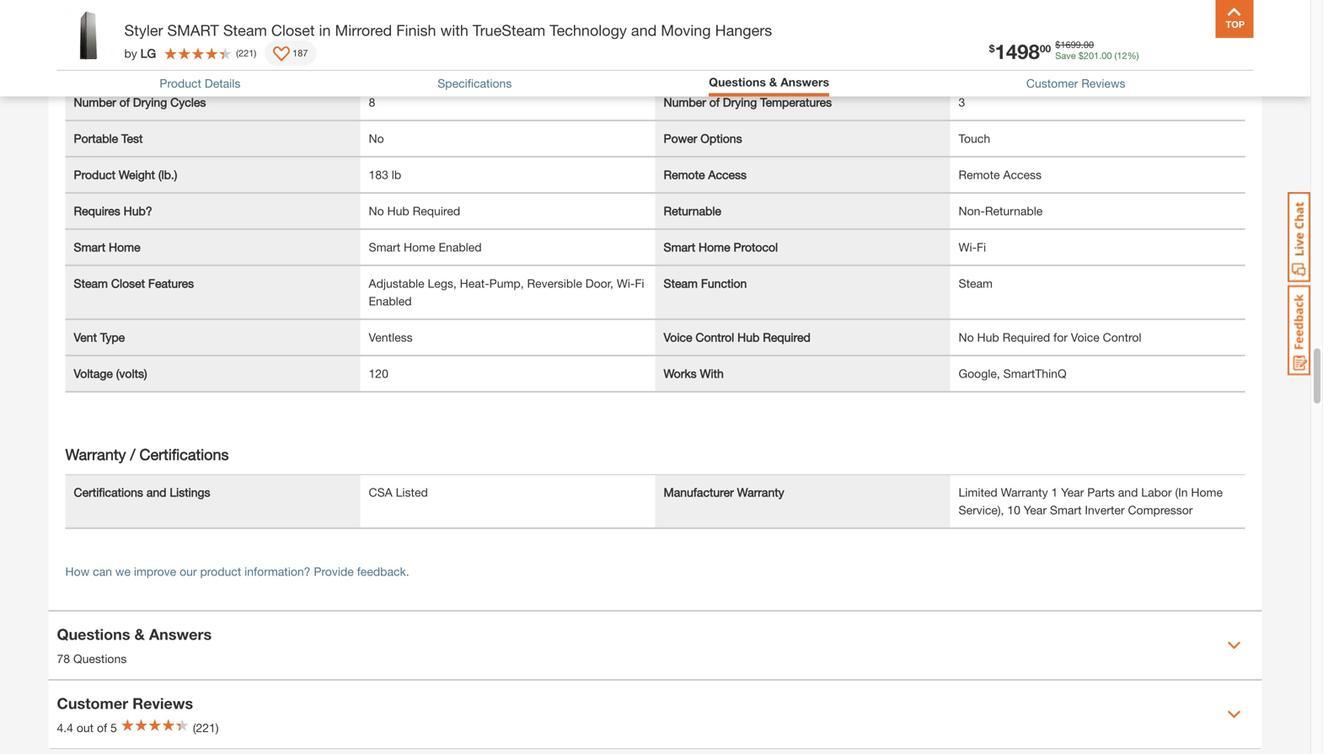 Task type: vqa. For each thing, say whether or not it's contained in the screenshot.
Cycles Drying
yes



Task type: describe. For each thing, give the bounding box(es) containing it.
product for product details
[[160, 76, 201, 90]]

required for no hub required
[[413, 204, 460, 218]]

with
[[700, 367, 724, 381]]

1 horizontal spatial enabled
[[439, 240, 482, 254]]

1 horizontal spatial 00
[[1084, 39, 1094, 50]]

non-
[[959, 204, 985, 218]]

hub for no hub required
[[387, 204, 409, 218]]

answers for questions & answers
[[781, 75, 829, 89]]

smart home protocol
[[664, 240, 778, 254]]

0 vertical spatial cycles
[[685, 23, 721, 37]]

1 vertical spatial reviews
[[132, 695, 193, 713]]

labor
[[1141, 486, 1172, 499]]

questions & answers 78 questions
[[57, 625, 212, 666]]

manufacturer
[[664, 486, 734, 499]]

display image
[[273, 46, 290, 63]]

product for product weight (lb.)
[[74, 168, 116, 182]]

styler
[[124, 21, 163, 39]]

pump,
[[489, 277, 524, 290]]

1 returnable from the left
[[664, 204, 721, 218]]

smartthinq
[[1004, 367, 1067, 381]]

live chat image
[[1288, 192, 1311, 282]]

google, smartthinq
[[959, 367, 1067, 381]]

with
[[440, 21, 469, 39]]

our
[[180, 565, 197, 579]]

number of drying cycles
[[74, 95, 206, 109]]

number for number of drying cycles
[[74, 95, 116, 109]]

moving
[[661, 21, 711, 39]]

listed
[[396, 486, 428, 499]]

no for no hub required for voice control
[[959, 330, 974, 344]]

1 included from the left
[[74, 59, 119, 73]]

feedback link image
[[1288, 285, 1311, 376]]

by lg
[[124, 46, 156, 60]]

function
[[701, 277, 747, 290]]

0 horizontal spatial and
[[147, 486, 166, 499]]

ventless
[[369, 330, 413, 344]]

reversible inside 'adjustable legs, heat-pump, reversible door, wi-fi enabled'
[[527, 277, 582, 290]]

home for smart home
[[109, 240, 140, 254]]

steam up ( 221 ) at the top left of page
[[223, 21, 267, 39]]

%)
[[1127, 50, 1139, 61]]

weight
[[119, 168, 155, 182]]

mirrored
[[335, 21, 392, 39]]

number of drying temperatures
[[664, 95, 832, 109]]

0 vertical spatial certifications
[[139, 445, 229, 464]]

vent
[[74, 330, 97, 344]]

lb
[[392, 168, 401, 182]]

top button
[[1216, 0, 1254, 38]]

improve
[[134, 565, 176, 579]]

test
[[121, 132, 143, 145]]

drying for cycles
[[133, 95, 167, 109]]

manufacturer warranty
[[664, 486, 784, 499]]

type
[[100, 330, 125, 344]]

touch
[[959, 132, 990, 145]]

certifications and listings
[[74, 486, 210, 499]]

& for questions & answers 78 questions
[[134, 625, 145, 644]]

smart
[[167, 21, 219, 39]]

4.4
[[57, 721, 73, 735]]

adjustable legs, heat-pump, reversible door, wi-fi enabled
[[369, 277, 644, 308]]

parts
[[1087, 486, 1115, 499]]

1 remote access from the left
[[664, 168, 747, 182]]

dry
[[664, 23, 682, 37]]

no additional items included
[[369, 59, 521, 73]]

( inside the $ 1498 00 $ 1699 . 00 save $ 201 . 00 ( 12 %)
[[1115, 50, 1117, 61]]

0 vertical spatial customer
[[1026, 76, 1078, 90]]

(221)
[[193, 721, 219, 735]]

no for no hub required
[[369, 204, 384, 218]]

can
[[93, 565, 112, 579]]

details
[[205, 76, 241, 90]]

1 vertical spatial cycles
[[170, 95, 206, 109]]

lint
[[664, 59, 683, 73]]

0 horizontal spatial customer reviews
[[57, 695, 193, 713]]

warranty for limited warranty 1 year parts and labor (in home service), 10 year smart inverter compressor
[[1001, 486, 1048, 499]]

1 horizontal spatial year
[[1061, 486, 1084, 499]]

vent type
[[74, 330, 125, 344]]

1 remote from the left
[[664, 168, 705, 182]]

smart for smart home protocol
[[664, 240, 695, 254]]

product
[[200, 565, 241, 579]]

product details
[[160, 76, 241, 90]]

2 horizontal spatial $
[[1079, 50, 1084, 61]]

12
[[1117, 50, 1127, 61]]

$ 1498 00 $ 1699 . 00 save $ 201 . 00 ( 12 %)
[[989, 39, 1139, 63]]

steam for steam closet features
[[74, 277, 108, 290]]

number for number of drying temperatures
[[664, 95, 706, 109]]

2 horizontal spatial 00
[[1102, 50, 1112, 61]]

home for smart home enabled
[[404, 240, 435, 254]]

2 access from the left
[[1003, 168, 1042, 182]]

183 lb
[[369, 168, 401, 182]]

additional
[[387, 59, 440, 73]]

1 horizontal spatial and
[[631, 21, 657, 39]]

requires
[[74, 204, 120, 218]]

inverter
[[1085, 503, 1125, 517]]

styler smart steam closet in mirrored finish with truesteam technology and moving hangers
[[124, 21, 772, 39]]

hub?
[[124, 204, 152, 218]]

no hub required for voice control
[[959, 330, 1142, 344]]

temperatures
[[760, 95, 832, 109]]

drying for temperatures
[[723, 95, 757, 109]]

0 horizontal spatial warranty
[[65, 445, 126, 464]]

how
[[65, 565, 90, 579]]

( 221 )
[[236, 48, 256, 59]]

compressor
[[1128, 503, 1193, 517]]

location
[[716, 59, 761, 73]]

steam closet features
[[74, 277, 194, 290]]

0 horizontal spatial 00
[[1040, 42, 1051, 54]]

(lb.)
[[158, 168, 177, 182]]

voltage
[[74, 367, 113, 381]]

dry cycles
[[664, 23, 721, 37]]

1 vertical spatial certifications
[[74, 486, 143, 499]]

truesteam
[[473, 21, 546, 39]]

1 horizontal spatial .
[[1099, 50, 1102, 61]]

0 horizontal spatial .
[[1081, 39, 1084, 50]]

voice control hub required
[[664, 330, 811, 344]]

0 vertical spatial customer reviews
[[1026, 76, 1126, 90]]

we
[[115, 565, 131, 579]]

2 vertical spatial questions
[[73, 652, 127, 666]]

product weight (lb.)
[[74, 168, 177, 182]]

187 button
[[265, 40, 317, 66]]

2 remote from the left
[[959, 168, 1000, 182]]

2 returnable from the left
[[985, 204, 1043, 218]]

8
[[369, 95, 375, 109]]

legs,
[[428, 277, 457, 290]]

1 vertical spatial year
[[1024, 503, 1047, 517]]

feedback.
[[357, 565, 409, 579]]

caret image for customer reviews
[[1228, 708, 1241, 722]]

0 vertical spatial fi
[[977, 240, 986, 254]]

provide
[[314, 565, 354, 579]]

home inside limited warranty 1 year parts and labor (in home service), 10 year smart inverter compressor
[[1191, 486, 1223, 499]]



Task type: locate. For each thing, give the bounding box(es) containing it.
1 vertical spatial fi
[[635, 277, 644, 290]]

00 right 1699 in the top right of the page
[[1084, 39, 1094, 50]]

1 vertical spatial closet
[[111, 277, 145, 290]]

and
[[631, 21, 657, 39], [147, 486, 166, 499], [1118, 486, 1138, 499]]

google,
[[959, 367, 1000, 381]]

access up non-returnable
[[1003, 168, 1042, 182]]

0 vertical spatial questions
[[709, 75, 766, 89]]

& down improve
[[134, 625, 145, 644]]

1 horizontal spatial wi-
[[959, 240, 977, 254]]

1 number from the left
[[74, 95, 116, 109]]

0 horizontal spatial required
[[413, 204, 460, 218]]

$ left save
[[989, 42, 995, 54]]

0 horizontal spatial remote
[[664, 168, 705, 182]]

remote down "power"
[[664, 168, 705, 182]]

questions & answers
[[709, 75, 829, 89]]

1 vertical spatial customer reviews
[[57, 695, 193, 713]]

10
[[1007, 503, 1021, 517]]

1 vertical spatial reversible
[[527, 277, 582, 290]]

product details button
[[160, 76, 241, 90], [160, 76, 241, 90]]

3
[[959, 95, 965, 109]]

specifications button
[[438, 76, 512, 90], [438, 76, 512, 90]]

(in
[[1175, 486, 1188, 499]]

customer
[[1026, 76, 1078, 90], [57, 695, 128, 713]]

0 horizontal spatial $
[[989, 42, 995, 54]]

1 horizontal spatial answers
[[781, 75, 829, 89]]

how can we improve our product information? provide feedback.
[[65, 565, 409, 579]]

2 horizontal spatial required
[[1003, 330, 1050, 344]]

1 horizontal spatial $
[[1055, 39, 1061, 50]]

smart
[[74, 240, 105, 254], [369, 240, 400, 254], [664, 240, 695, 254], [1050, 503, 1082, 517]]

requires hub?
[[74, 204, 152, 218]]

0 horizontal spatial access
[[708, 168, 747, 182]]

technology
[[550, 21, 627, 39]]

&
[[769, 75, 777, 89], [134, 625, 145, 644]]

steam function
[[664, 277, 747, 290]]

no up 8
[[369, 59, 384, 73]]

0 vertical spatial caret image
[[1228, 639, 1241, 652]]

0 vertical spatial reversible
[[369, 23, 424, 37]]

0 horizontal spatial product
[[74, 168, 116, 182]]

required for no hub required for voice control
[[1003, 330, 1050, 344]]

2 included from the left
[[476, 59, 521, 73]]

power
[[664, 132, 697, 145]]

drying up test
[[133, 95, 167, 109]]

and right parts
[[1118, 486, 1138, 499]]

. left 12 in the right of the page
[[1099, 50, 1102, 61]]

0 horizontal spatial closet
[[111, 277, 145, 290]]

no for no
[[369, 132, 384, 145]]

wi- inside 'adjustable legs, heat-pump, reversible door, wi-fi enabled'
[[617, 277, 635, 290]]

0 horizontal spatial included
[[74, 59, 119, 73]]

none
[[959, 59, 987, 73]]

questions for questions & answers
[[709, 75, 766, 89]]

0 vertical spatial answers
[[781, 75, 829, 89]]

1 vertical spatial &
[[134, 625, 145, 644]]

questions for questions & answers 78 questions
[[57, 625, 130, 644]]

1 horizontal spatial fi
[[977, 240, 986, 254]]

included down the "door style"
[[74, 59, 119, 73]]

remote access
[[664, 168, 747, 182], [959, 168, 1042, 182]]

and left the 'dry'
[[631, 21, 657, 39]]

csa
[[369, 486, 393, 499]]

heat-
[[460, 277, 489, 290]]

1 horizontal spatial warranty
[[737, 486, 784, 499]]

0 horizontal spatial of
[[97, 721, 107, 735]]

out
[[77, 721, 94, 735]]

customer up 4.4 out of 5
[[57, 695, 128, 713]]

returnable
[[664, 204, 721, 218], [985, 204, 1043, 218]]

0 horizontal spatial reversible
[[369, 23, 424, 37]]

customer reviews down save
[[1026, 76, 1126, 90]]

works
[[664, 367, 697, 381]]

remote down touch
[[959, 168, 1000, 182]]

1699
[[1061, 39, 1081, 50]]

201
[[1084, 50, 1099, 61]]

home for smart home protocol
[[699, 240, 730, 254]]

and inside limited warranty 1 year parts and labor (in home service), 10 year smart inverter compressor
[[1118, 486, 1138, 499]]

1 horizontal spatial control
[[1103, 330, 1142, 344]]

hub up google,
[[977, 330, 999, 344]]

no down 183
[[369, 204, 384, 218]]

questions
[[709, 75, 766, 89], [57, 625, 130, 644], [73, 652, 127, 666]]

1 vertical spatial questions
[[57, 625, 130, 644]]

1 horizontal spatial remote
[[959, 168, 1000, 182]]

finish
[[396, 21, 436, 39]]

voice up works
[[664, 330, 692, 344]]

access down options
[[708, 168, 747, 182]]

(volts)
[[116, 367, 147, 381]]

steam down smart home
[[74, 277, 108, 290]]

0 vertical spatial year
[[1061, 486, 1084, 499]]

0 vertical spatial reviews
[[1082, 76, 1126, 90]]

of for temperatures
[[709, 95, 720, 109]]

0 vertical spatial wi-
[[959, 240, 977, 254]]

0 horizontal spatial &
[[134, 625, 145, 644]]

.
[[1081, 39, 1084, 50], [1099, 50, 1102, 61]]

00 left save
[[1040, 42, 1051, 54]]

steam
[[223, 21, 267, 39], [74, 277, 108, 290], [664, 277, 698, 290], [959, 277, 993, 290]]

hub down "lb" on the top left
[[387, 204, 409, 218]]

and left listings
[[147, 486, 166, 499]]

0 horizontal spatial control
[[696, 330, 734, 344]]

certifications up listings
[[139, 445, 229, 464]]

1 horizontal spatial drying
[[723, 95, 757, 109]]

0 horizontal spatial fi
[[635, 277, 644, 290]]

voice right for
[[1071, 330, 1100, 344]]

& inside questions & answers 78 questions
[[134, 625, 145, 644]]

0 vertical spatial enabled
[[439, 240, 482, 254]]

answers down our
[[149, 625, 212, 644]]

1 horizontal spatial reviews
[[1082, 76, 1126, 90]]

2 remote access from the left
[[959, 168, 1042, 182]]

fi down non-
[[977, 240, 986, 254]]

2 horizontal spatial warranty
[[1001, 486, 1048, 499]]

home up steam closet features
[[109, 240, 140, 254]]

reversible up additional
[[369, 23, 424, 37]]

year right 10 at the bottom of the page
[[1024, 503, 1047, 517]]

1 vertical spatial enabled
[[369, 294, 412, 308]]

csa listed
[[369, 486, 428, 499]]

warranty left /
[[65, 445, 126, 464]]

style
[[103, 23, 129, 37]]

1 horizontal spatial required
[[763, 330, 811, 344]]

smart for smart home enabled
[[369, 240, 400, 254]]

certifications down /
[[74, 486, 143, 499]]

1 vertical spatial answers
[[149, 625, 212, 644]]

control up with
[[696, 330, 734, 344]]

1 horizontal spatial &
[[769, 75, 777, 89]]

reviews up (221)
[[132, 695, 193, 713]]

fi
[[977, 240, 986, 254], [635, 277, 644, 290]]

4.4 out of 5
[[57, 721, 117, 735]]

( left )
[[236, 48, 238, 59]]

120
[[369, 367, 388, 381]]

adjustable
[[369, 277, 424, 290]]

0 horizontal spatial wi-
[[617, 277, 635, 290]]

fi right door,
[[635, 277, 644, 290]]

smart up steam function
[[664, 240, 695, 254]]

1 drying from the left
[[133, 95, 167, 109]]

2 drying from the left
[[723, 95, 757, 109]]

enabled
[[439, 240, 482, 254], [369, 294, 412, 308]]

0 horizontal spatial (
[[236, 48, 238, 59]]

steam for steam function
[[664, 277, 698, 290]]

questions & answers button
[[709, 75, 829, 92], [709, 75, 829, 89]]

2 voice from the left
[[1071, 330, 1100, 344]]

closet down smart home
[[111, 277, 145, 290]]

1 control from the left
[[696, 330, 734, 344]]

questions up 78 at left
[[57, 625, 130, 644]]

reviews down 201
[[1082, 76, 1126, 90]]

remote access down power options
[[664, 168, 747, 182]]

answers inside questions & answers 78 questions
[[149, 625, 212, 644]]

1 vertical spatial customer
[[57, 695, 128, 713]]

1 horizontal spatial reversible
[[527, 277, 582, 290]]

fi inside 'adjustable legs, heat-pump, reversible door, wi-fi enabled'
[[635, 277, 644, 290]]

warranty inside limited warranty 1 year parts and labor (in home service), 10 year smart inverter compressor
[[1001, 486, 1048, 499]]

0 horizontal spatial remote access
[[664, 168, 747, 182]]

for
[[1054, 330, 1068, 344]]

1 horizontal spatial access
[[1003, 168, 1042, 182]]

0 horizontal spatial year
[[1024, 503, 1047, 517]]

answers for questions & answers 78 questions
[[149, 625, 212, 644]]

1 vertical spatial caret image
[[1228, 708, 1241, 722]]

hub for no hub required for voice control
[[977, 330, 999, 344]]

protocol
[[734, 240, 778, 254]]

smart down requires
[[74, 240, 105, 254]]

product down portable
[[74, 168, 116, 182]]

home up steam function
[[699, 240, 730, 254]]

of down lint filter location
[[709, 95, 720, 109]]

no up 183
[[369, 132, 384, 145]]

hub
[[387, 204, 409, 218], [738, 330, 760, 344], [977, 330, 999, 344]]

enabled up heat-
[[439, 240, 482, 254]]

0 horizontal spatial returnable
[[664, 204, 721, 218]]

$
[[1055, 39, 1061, 50], [989, 42, 995, 54], [1079, 50, 1084, 61]]

wi- down non-
[[959, 240, 977, 254]]

enabled down "adjustable"
[[369, 294, 412, 308]]

1 vertical spatial wi-
[[617, 277, 635, 290]]

& for questions & answers
[[769, 75, 777, 89]]

questions right 78 at left
[[73, 652, 127, 666]]

1 vertical spatial product
[[74, 168, 116, 182]]

smart up "adjustable"
[[369, 240, 400, 254]]

caret image
[[1228, 639, 1241, 652], [1228, 708, 1241, 722]]

limited warranty 1 year parts and labor (in home service), 10 year smart inverter compressor
[[959, 486, 1223, 517]]

customer reviews up 5
[[57, 695, 193, 713]]

0 vertical spatial &
[[769, 75, 777, 89]]

enabled inside 'adjustable legs, heat-pump, reversible door, wi-fi enabled'
[[369, 294, 412, 308]]

wi-
[[959, 240, 977, 254], [617, 277, 635, 290]]

0 vertical spatial closet
[[271, 21, 315, 39]]

1 horizontal spatial customer
[[1026, 76, 1078, 90]]

smart down 1
[[1050, 503, 1082, 517]]

00 left 12 in the right of the page
[[1102, 50, 1112, 61]]

hub down the function
[[738, 330, 760, 344]]

included up the specifications
[[476, 59, 521, 73]]

control right for
[[1103, 330, 1142, 344]]

0 vertical spatial product
[[160, 76, 201, 90]]

no
[[369, 59, 384, 73], [369, 132, 384, 145], [369, 204, 384, 218], [959, 330, 974, 344]]

number up "power"
[[664, 95, 706, 109]]

number
[[74, 95, 116, 109], [664, 95, 706, 109]]

smart inside limited warranty 1 year parts and labor (in home service), 10 year smart inverter compressor
[[1050, 503, 1082, 517]]

of left 5
[[97, 721, 107, 735]]

returnable up wi-fi
[[985, 204, 1043, 218]]

wi- right door,
[[617, 277, 635, 290]]

1 horizontal spatial product
[[160, 76, 201, 90]]

1 horizontal spatial cycles
[[685, 23, 721, 37]]

1
[[1051, 486, 1058, 499]]

$ right save
[[1079, 50, 1084, 61]]

drying down questions & answers at the top of page
[[723, 95, 757, 109]]

2 control from the left
[[1103, 330, 1142, 344]]

0 horizontal spatial hub
[[387, 204, 409, 218]]

$ left 201
[[1055, 39, 1061, 50]]

1 voice from the left
[[664, 330, 692, 344]]

certifications
[[139, 445, 229, 464], [74, 486, 143, 499]]

2 horizontal spatial and
[[1118, 486, 1138, 499]]

1 horizontal spatial customer reviews
[[1026, 76, 1126, 90]]

5
[[110, 721, 117, 735]]

door style
[[74, 23, 129, 37]]

filter
[[686, 59, 712, 73]]

warranty / certifications
[[65, 445, 229, 464]]

lint filter location
[[664, 59, 761, 73]]

warranty right the 'manufacturer'
[[737, 486, 784, 499]]

2 caret image from the top
[[1228, 708, 1241, 722]]

power options
[[664, 132, 742, 145]]

remote access up non-returnable
[[959, 168, 1042, 182]]

1 horizontal spatial (
[[1115, 50, 1117, 61]]

1 horizontal spatial of
[[119, 95, 130, 109]]

smart for smart home
[[74, 240, 105, 254]]

0 horizontal spatial enabled
[[369, 294, 412, 308]]

1 horizontal spatial returnable
[[985, 204, 1043, 218]]

1 access from the left
[[708, 168, 747, 182]]

1 horizontal spatial hub
[[738, 330, 760, 344]]

221
[[238, 48, 254, 59]]

wi-fi
[[959, 240, 986, 254]]

no up google,
[[959, 330, 974, 344]]

service),
[[959, 503, 1004, 517]]

cycles down product details
[[170, 95, 206, 109]]

save
[[1055, 50, 1076, 61]]

1 horizontal spatial voice
[[1071, 330, 1100, 344]]

warranty up 10 at the bottom of the page
[[1001, 486, 1048, 499]]

product left details
[[160, 76, 201, 90]]

no for no additional items included
[[369, 59, 384, 73]]

2 horizontal spatial of
[[709, 95, 720, 109]]

non-returnable
[[959, 204, 1043, 218]]

1 caret image from the top
[[1228, 639, 1241, 652]]

customer down save
[[1026, 76, 1078, 90]]

0 horizontal spatial customer
[[57, 695, 128, 713]]

answers up temperatures
[[781, 75, 829, 89]]

by
[[124, 46, 137, 60]]

product
[[160, 76, 201, 90], [74, 168, 116, 182]]

limited
[[959, 486, 998, 499]]

of for cycles
[[119, 95, 130, 109]]

0 horizontal spatial answers
[[149, 625, 212, 644]]

0 horizontal spatial number
[[74, 95, 116, 109]]

voltage (volts)
[[74, 367, 147, 381]]

year right 1
[[1061, 486, 1084, 499]]

drying
[[133, 95, 167, 109], [723, 95, 757, 109]]

information?
[[245, 565, 311, 579]]

product image image
[[61, 8, 116, 63]]

reversible left door,
[[527, 277, 582, 290]]

closet up 187 dropdown button
[[271, 21, 315, 39]]

steam for steam
[[959, 277, 993, 290]]

( left %) on the right top
[[1115, 50, 1117, 61]]

door,
[[586, 277, 614, 290]]

1 horizontal spatial included
[[476, 59, 521, 73]]

access
[[708, 168, 747, 182], [1003, 168, 1042, 182]]

2 number from the left
[[664, 95, 706, 109]]

of up test
[[119, 95, 130, 109]]

number up portable
[[74, 95, 116, 109]]

0 horizontal spatial voice
[[664, 330, 692, 344]]

cycles right the 'dry'
[[685, 23, 721, 37]]

remote
[[664, 168, 705, 182], [959, 168, 1000, 182]]

1 horizontal spatial closet
[[271, 21, 315, 39]]

0 horizontal spatial drying
[[133, 95, 167, 109]]

home down no hub required
[[404, 240, 435, 254]]

& up temperatures
[[769, 75, 777, 89]]

. right save
[[1081, 39, 1084, 50]]

warranty for manufacturer warranty
[[737, 486, 784, 499]]

187
[[293, 48, 308, 59]]

0 horizontal spatial reviews
[[132, 695, 193, 713]]

1 horizontal spatial number
[[664, 95, 706, 109]]

returnable up "smart home protocol"
[[664, 204, 721, 218]]

steam down wi-fi
[[959, 277, 993, 290]]

questions down location
[[709, 75, 766, 89]]

steam left the function
[[664, 277, 698, 290]]

2 horizontal spatial hub
[[977, 330, 999, 344]]

caret image for questions & answers
[[1228, 639, 1241, 652]]

home right (in at the right of the page
[[1191, 486, 1223, 499]]

1498
[[995, 39, 1040, 63]]



